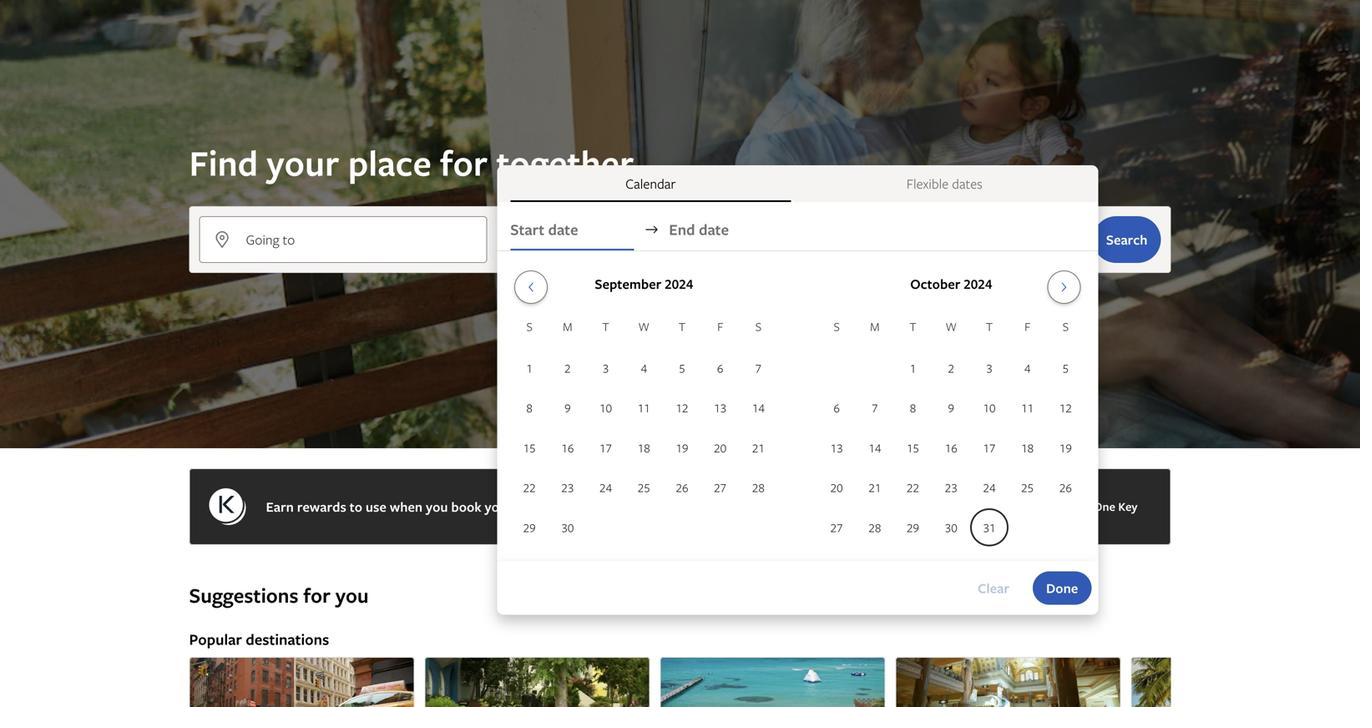 Task type: describe. For each thing, give the bounding box(es) containing it.
1 vertical spatial 27 button
[[818, 509, 856, 547]]

flexible dates link
[[805, 165, 1085, 202]]

25 for second the 25 button from the left
[[1022, 480, 1034, 496]]

17 for 17 "button" within the october 2024 'element'
[[983, 440, 996, 456]]

5 for september 2024
[[679, 360, 685, 376]]

cancun which includes a sandy beach, landscape views and general coastal views image
[[660, 657, 886, 707]]

suggestions for you
[[189, 582, 369, 609]]

2 9 button from the left
[[932, 389, 971, 427]]

september
[[595, 275, 662, 293]]

start date button
[[511, 209, 634, 251]]

soho - tribeca which includes street scenes and a city image
[[189, 657, 415, 707]]

start date
[[511, 219, 578, 240]]

2 s from the left
[[756, 319, 762, 335]]

28 button inside the september 2024 element
[[740, 469, 778, 507]]

28 inside the september 2024 element
[[752, 480, 765, 496]]

date for start date
[[548, 219, 578, 240]]

1 8 button from the left
[[511, 389, 549, 427]]

done
[[1047, 579, 1079, 598]]

21 for 21 button to the top
[[752, 440, 765, 456]]

7 inside the september 2024 element
[[756, 360, 762, 376]]

book
[[451, 498, 482, 516]]

14 for 14 'button' inside the the september 2024 element
[[752, 400, 765, 416]]

1 button for september 2024
[[511, 349, 549, 387]]

2 18 button from the left
[[1009, 429, 1047, 467]]

31
[[983, 520, 996, 536]]

rewards
[[297, 498, 346, 516]]

1 vertical spatial for
[[303, 582, 331, 609]]

place
[[348, 139, 432, 187]]

3 button for october 2024
[[971, 349, 1009, 387]]

start
[[511, 219, 545, 240]]

1 vertical spatial you
[[336, 582, 369, 609]]

georgetown - foggy bottom showing a house, a city and street scenes image
[[425, 657, 650, 707]]

search
[[1107, 231, 1148, 249]]

1 horizontal spatial 13 button
[[818, 429, 856, 467]]

14 button inside the september 2024 element
[[740, 389, 778, 427]]

flexible
[[907, 175, 949, 193]]

4 button for october 2024
[[1009, 349, 1047, 387]]

11 inside the september 2024 element
[[638, 400, 650, 416]]

0 vertical spatial 13 button
[[701, 389, 740, 427]]

clear button
[[965, 572, 1023, 605]]

26 for 1st 26 button from the right
[[1060, 480, 1072, 496]]

2024 for september 2024
[[665, 275, 693, 293]]

find your place for together
[[189, 139, 634, 187]]

done button
[[1033, 572, 1092, 605]]

20 inside 'element'
[[831, 480, 843, 496]]

1 26 button from the left
[[663, 469, 701, 507]]

17 for 17 "button" in the the september 2024 element
[[600, 440, 612, 456]]

end date button
[[669, 209, 793, 251]]

1 9 button from the left
[[549, 389, 587, 427]]

4 for september 2024
[[641, 360, 647, 376]]

your inside wizard "region"
[[267, 139, 340, 187]]

2 t from the left
[[679, 319, 686, 335]]

1 12 button from the left
[[663, 389, 701, 427]]

6 inside the september 2024 element
[[717, 360, 724, 376]]

2 10 button from the left
[[971, 389, 1009, 427]]

earn
[[266, 498, 294, 516]]

9 for second 9 button from the right
[[565, 400, 571, 416]]

13 for the topmost 13 button
[[714, 400, 727, 416]]

previous month image
[[521, 281, 541, 294]]

1 30 button from the left
[[549, 509, 587, 547]]

1 button for october 2024
[[894, 349, 932, 387]]

south beach featuring tropical scenes, general coastal views and a beach image
[[1131, 657, 1357, 707]]

1 16 button from the left
[[549, 429, 587, 467]]

m for october 2024
[[870, 319, 880, 335]]

f for october 2024
[[1025, 319, 1031, 335]]

1 vertical spatial 7 button
[[856, 389, 894, 427]]

flexible dates
[[907, 175, 983, 193]]

popular
[[189, 629, 242, 650]]

31 button
[[971, 509, 1009, 547]]

2 12 button from the left
[[1047, 389, 1085, 427]]

15 inside october 2024 'element'
[[907, 440, 920, 456]]

2 26 button from the left
[[1047, 469, 1085, 507]]

september 2024 element
[[511, 317, 778, 548]]

14 for 14 'button' in october 2024 'element'
[[869, 440, 881, 456]]

2 16 button from the left
[[932, 429, 971, 467]]

3 button for september 2024
[[587, 349, 625, 387]]

1 25 button from the left
[[625, 469, 663, 507]]

f for september 2024
[[718, 319, 724, 335]]

1 19 button from the left
[[663, 429, 701, 467]]

0 horizontal spatial 6 button
[[701, 349, 740, 387]]

recently viewed region
[[179, 555, 1181, 582]]

w for september
[[639, 319, 650, 335]]

1 18 button from the left
[[625, 429, 663, 467]]

28 button inside october 2024 'element'
[[856, 509, 894, 547]]

19 for 1st the 19 button from the right
[[1060, 440, 1072, 456]]

0 horizontal spatial 20
[[714, 440, 727, 456]]

18 inside the september 2024 element
[[638, 440, 650, 456]]

4 button for september 2024
[[625, 349, 663, 387]]

30 for second 30 button from the right
[[562, 520, 574, 536]]

1 24 button from the left
[[587, 469, 625, 507]]

tab list inside wizard "region"
[[497, 165, 1099, 202]]

24 inside 'element'
[[983, 480, 996, 496]]

1 vertical spatial 20 button
[[818, 469, 856, 507]]

2 30 button from the left
[[932, 509, 971, 547]]

date for end date
[[699, 219, 729, 240]]

2 22 button from the left
[[894, 469, 932, 507]]

2 button for october
[[932, 349, 971, 387]]

1 22 button from the left
[[511, 469, 549, 507]]

search button
[[1093, 216, 1161, 263]]

2 23 button from the left
[[932, 469, 971, 507]]

next month image
[[1055, 281, 1075, 294]]

1 11 button from the left
[[625, 389, 663, 427]]

0 horizontal spatial 27 button
[[701, 469, 740, 507]]

2 25 button from the left
[[1009, 469, 1047, 507]]

26 for first 26 button
[[676, 480, 689, 496]]

1 horizontal spatial 21 button
[[856, 469, 894, 507]]

m for september 2024
[[563, 319, 573, 335]]

3 for september 2024
[[603, 360, 609, 376]]

to
[[350, 498, 362, 516]]



Task type: vqa. For each thing, say whether or not it's contained in the screenshot.
September 2024's 1 button
yes



Task type: locate. For each thing, give the bounding box(es) containing it.
1 horizontal spatial 19
[[1060, 440, 1072, 456]]

10 inside october 2024 'element'
[[983, 400, 996, 416]]

application inside wizard "region"
[[511, 264, 1085, 548]]

23 inside the september 2024 element
[[562, 480, 574, 496]]

0 horizontal spatial 6
[[717, 360, 724, 376]]

0 vertical spatial you
[[426, 498, 448, 516]]

wizard region
[[0, 0, 1361, 615]]

0 vertical spatial 20 button
[[701, 429, 740, 467]]

1 for october 2024
[[910, 360, 916, 376]]

m
[[563, 319, 573, 335], [870, 319, 880, 335]]

0 horizontal spatial 9 button
[[549, 389, 587, 427]]

2 15 button from the left
[[894, 429, 932, 467]]

1 5 from the left
[[679, 360, 685, 376]]

1 19 from the left
[[676, 440, 689, 456]]

3 for october 2024
[[987, 360, 993, 376]]

0 vertical spatial 27 button
[[701, 469, 740, 507]]

1 30 from the left
[[562, 520, 574, 536]]

16 for first 16 button from right
[[945, 440, 958, 456]]

1 horizontal spatial 1 button
[[894, 349, 932, 387]]

17 inside october 2024 'element'
[[983, 440, 996, 456]]

1 t from the left
[[603, 319, 609, 335]]

for right place
[[440, 139, 488, 187]]

1 horizontal spatial 11
[[1022, 400, 1034, 416]]

30 for first 30 button from right
[[945, 520, 958, 536]]

1 29 button from the left
[[511, 509, 549, 547]]

16 inside the september 2024 element
[[562, 440, 574, 456]]

1 horizontal spatial 8 button
[[894, 389, 932, 427]]

1 23 from the left
[[562, 480, 574, 496]]

0 vertical spatial 21 button
[[740, 429, 778, 467]]

1 vertical spatial 7
[[872, 400, 878, 416]]

25 inside october 2024 'element'
[[1022, 480, 1034, 496]]

1 horizontal spatial for
[[440, 139, 488, 187]]

0 horizontal spatial 13
[[714, 400, 727, 416]]

27 inside the september 2024 element
[[714, 480, 727, 496]]

5
[[679, 360, 685, 376], [1063, 360, 1069, 376]]

19 button
[[663, 429, 701, 467], [1047, 429, 1085, 467]]

0 horizontal spatial 25
[[638, 480, 650, 496]]

5 button for october 2024
[[1047, 349, 1085, 387]]

16 for 1st 16 button from left
[[562, 440, 574, 456]]

30 button left on
[[549, 509, 587, 547]]

1 horizontal spatial f
[[1025, 319, 1031, 335]]

date right the "end"
[[699, 219, 729, 240]]

1 26 from the left
[[676, 480, 689, 496]]

2 button for september
[[549, 349, 587, 387]]

1 1 button from the left
[[511, 349, 549, 387]]

1 horizontal spatial 9 button
[[932, 389, 971, 427]]

1 2 from the left
[[565, 360, 571, 376]]

15 inside the september 2024 element
[[523, 440, 536, 456]]

7 button
[[740, 349, 778, 387], [856, 389, 894, 427]]

0 vertical spatial 7
[[756, 360, 762, 376]]

19 inside the september 2024 element
[[676, 440, 689, 456]]

8 inside october 2024 'element'
[[910, 400, 916, 416]]

27 for leftmost '27' button
[[714, 480, 727, 496]]

1 horizontal spatial 7 button
[[856, 389, 894, 427]]

1 horizontal spatial 4
[[1025, 360, 1031, 376]]

0 horizontal spatial your
[[267, 139, 340, 187]]

1 horizontal spatial your
[[485, 498, 513, 516]]

14 inside the september 2024 element
[[752, 400, 765, 416]]

1 16 from the left
[[562, 440, 574, 456]]

2024 right 'october'
[[964, 275, 993, 293]]

3 button inside the september 2024 element
[[587, 349, 625, 387]]

0 vertical spatial 28 button
[[740, 469, 778, 507]]

1 2 button from the left
[[549, 349, 587, 387]]

0 horizontal spatial 14 button
[[740, 389, 778, 427]]

0 horizontal spatial 5 button
[[663, 349, 701, 387]]

0 horizontal spatial m
[[563, 319, 573, 335]]

17 button
[[587, 429, 625, 467], [971, 429, 1009, 467]]

1 23 button from the left
[[549, 469, 587, 507]]

1 horizontal spatial 21
[[869, 480, 881, 496]]

1 horizontal spatial 25
[[1022, 480, 1034, 496]]

1 4 from the left
[[641, 360, 647, 376]]

your left next
[[485, 498, 513, 516]]

0 horizontal spatial 21 button
[[740, 429, 778, 467]]

for
[[440, 139, 488, 187], [303, 582, 331, 609]]

1 horizontal spatial 27 button
[[818, 509, 856, 547]]

1 3 button from the left
[[587, 349, 625, 387]]

1 horizontal spatial 8
[[910, 400, 916, 416]]

1 10 button from the left
[[587, 389, 625, 427]]

2 5 from the left
[[1063, 360, 1069, 376]]

1 horizontal spatial 2024
[[964, 275, 993, 293]]

1 horizontal spatial 5 button
[[1047, 349, 1085, 387]]

1 vertical spatial 28
[[869, 520, 881, 536]]

1 29 from the left
[[523, 520, 536, 536]]

1 horizontal spatial 5
[[1063, 360, 1069, 376]]

1 horizontal spatial 16 button
[[932, 429, 971, 467]]

0 horizontal spatial 29
[[523, 520, 536, 536]]

23
[[562, 480, 574, 496], [945, 480, 958, 496]]

23 inside october 2024 'element'
[[945, 480, 958, 496]]

30 down getaway
[[562, 520, 574, 536]]

0 horizontal spatial 1 button
[[511, 349, 549, 387]]

22 for second 22 button from left
[[907, 480, 920, 496]]

0 vertical spatial 14 button
[[740, 389, 778, 427]]

22 inside october 2024 'element'
[[907, 480, 920, 496]]

1 17 button from the left
[[587, 429, 625, 467]]

29 inside the september 2024 element
[[523, 520, 536, 536]]

0 horizontal spatial 18
[[638, 440, 650, 456]]

find
[[189, 139, 258, 187]]

2 9 from the left
[[948, 400, 955, 416]]

1 vertical spatial 14
[[869, 440, 881, 456]]

4 inside 'element'
[[1025, 360, 1031, 376]]

2 11 button from the left
[[1009, 389, 1047, 427]]

16 inside october 2024 'element'
[[945, 440, 958, 456]]

8
[[527, 400, 533, 416], [910, 400, 916, 416]]

0 horizontal spatial 17 button
[[587, 429, 625, 467]]

5 inside the september 2024 element
[[679, 360, 685, 376]]

2 3 button from the left
[[971, 349, 1009, 387]]

1 vertical spatial 21 button
[[856, 469, 894, 507]]

getaway
[[545, 498, 596, 516]]

9 button
[[549, 389, 587, 427], [932, 389, 971, 427]]

4 t from the left
[[986, 319, 993, 335]]

13 inside october 2024 'element'
[[831, 440, 843, 456]]

12 for 1st 12 button from the right
[[1060, 400, 1072, 416]]

2024 for october 2024
[[964, 275, 993, 293]]

0 horizontal spatial 19
[[676, 440, 689, 456]]

application
[[511, 264, 1085, 548]]

2 19 from the left
[[1060, 440, 1072, 456]]

date
[[548, 219, 578, 240], [699, 219, 729, 240]]

21
[[752, 440, 765, 456], [869, 480, 881, 496]]

2 19 button from the left
[[1047, 429, 1085, 467]]

10 for 1st 10 button
[[600, 400, 612, 416]]

14
[[752, 400, 765, 416], [869, 440, 881, 456]]

29 inside october 2024 'element'
[[907, 520, 920, 536]]

calendar link
[[511, 165, 791, 202]]

1 vertical spatial 13 button
[[818, 429, 856, 467]]

t down 'october'
[[910, 319, 917, 335]]

you
[[426, 498, 448, 516], [336, 582, 369, 609]]

2024
[[665, 275, 693, 293], [964, 275, 993, 293]]

3 inside october 2024 'element'
[[987, 360, 993, 376]]

1 horizontal spatial 2
[[948, 360, 955, 376]]

10 button
[[587, 389, 625, 427], [971, 389, 1009, 427]]

2 8 from the left
[[910, 400, 916, 416]]

1 17 from the left
[[600, 440, 612, 456]]

20 button right hotels.com
[[818, 469, 856, 507]]

11
[[638, 400, 650, 416], [1022, 400, 1034, 416]]

1 15 button from the left
[[511, 429, 549, 467]]

25 button
[[625, 469, 663, 507], [1009, 469, 1047, 507]]

18
[[638, 440, 650, 456], [1022, 440, 1034, 456]]

5 inside october 2024 'element'
[[1063, 360, 1069, 376]]

16 button
[[549, 429, 587, 467], [932, 429, 971, 467]]

17 inside the september 2024 element
[[600, 440, 612, 456]]

1 horizontal spatial 19 button
[[1047, 429, 1085, 467]]

1 horizontal spatial 13
[[831, 440, 843, 456]]

2 4 button from the left
[[1009, 349, 1047, 387]]

24 up on
[[600, 480, 612, 496]]

26 button
[[663, 469, 701, 507], [1047, 469, 1085, 507]]

1 horizontal spatial 14 button
[[856, 429, 894, 467]]

1 horizontal spatial 26
[[1060, 480, 1072, 496]]

date inside button
[[548, 219, 578, 240]]

end date
[[669, 219, 729, 240]]

3
[[603, 360, 609, 376], [987, 360, 993, 376]]

0 horizontal spatial 7 button
[[740, 349, 778, 387]]

clear
[[978, 579, 1010, 598]]

2 date from the left
[[699, 219, 729, 240]]

26 inside the september 2024 element
[[676, 480, 689, 496]]

4
[[641, 360, 647, 376], [1025, 360, 1031, 376]]

2 17 button from the left
[[971, 429, 1009, 467]]

and
[[708, 498, 730, 516]]

1 horizontal spatial 18
[[1022, 440, 1034, 456]]

when
[[390, 498, 423, 516]]

14 button inside october 2024 'element'
[[856, 429, 894, 467]]

1 horizontal spatial 9
[[948, 400, 955, 416]]

29 down next
[[523, 520, 536, 536]]

your right find
[[267, 139, 340, 187]]

0 horizontal spatial 26
[[676, 480, 689, 496]]

2 inside 'element'
[[948, 360, 955, 376]]

2 30 from the left
[[945, 520, 958, 536]]

15 button
[[511, 429, 549, 467], [894, 429, 932, 467]]

for up destinations
[[303, 582, 331, 609]]

30 inside october 2024 'element'
[[945, 520, 958, 536]]

13
[[714, 400, 727, 416], [831, 440, 843, 456]]

12 inside october 2024 'element'
[[1060, 400, 1072, 416]]

8 inside the september 2024 element
[[527, 400, 533, 416]]

30 button left '31'
[[932, 509, 971, 547]]

1 s from the left
[[527, 319, 533, 335]]

10
[[600, 400, 612, 416], [983, 400, 996, 416]]

30 inside the september 2024 element
[[562, 520, 574, 536]]

21 inside october 2024 'element'
[[869, 480, 881, 496]]

1 inside october 2024 'element'
[[910, 360, 916, 376]]

2 8 button from the left
[[894, 389, 932, 427]]

28
[[752, 480, 765, 496], [869, 520, 881, 536]]

1 12 from the left
[[676, 400, 689, 416]]

earn rewards to use when you book your next getaway on vrbo, expedia, and hotels.com
[[266, 498, 802, 516]]

t down september 2024
[[679, 319, 686, 335]]

date inside button
[[699, 219, 729, 240]]

1 horizontal spatial 15
[[907, 440, 920, 456]]

2 f from the left
[[1025, 319, 1031, 335]]

tab list
[[497, 165, 1099, 202]]

10 for second 10 button from the left
[[983, 400, 996, 416]]

2 11 from the left
[[1022, 400, 1034, 416]]

0 horizontal spatial 8
[[527, 400, 533, 416]]

12 for 2nd 12 button from right
[[676, 400, 689, 416]]

2 25 from the left
[[1022, 480, 1034, 496]]

1 9 from the left
[[565, 400, 571, 416]]

0 horizontal spatial 30 button
[[549, 509, 587, 547]]

3 s from the left
[[834, 319, 840, 335]]

4 for october 2024
[[1025, 360, 1031, 376]]

2024 right september
[[665, 275, 693, 293]]

0 horizontal spatial 4
[[641, 360, 647, 376]]

1 for september 2024
[[527, 360, 533, 376]]

27 for the bottom '27' button
[[831, 520, 843, 536]]

2 29 button from the left
[[894, 509, 932, 547]]

11 button
[[625, 389, 663, 427], [1009, 389, 1047, 427]]

1 m from the left
[[563, 319, 573, 335]]

1 horizontal spatial date
[[699, 219, 729, 240]]

on
[[599, 498, 614, 516]]

0 horizontal spatial 23 button
[[549, 469, 587, 507]]

end
[[669, 219, 695, 240]]

23 button left on
[[549, 469, 587, 507]]

0 horizontal spatial 22
[[523, 480, 536, 496]]

11 inside october 2024 'element'
[[1022, 400, 1034, 416]]

1 button
[[511, 349, 549, 387], [894, 349, 932, 387]]

6
[[717, 360, 724, 376], [834, 400, 840, 416]]

1 8 from the left
[[527, 400, 533, 416]]

17 button inside october 2024 'element'
[[971, 429, 1009, 467]]

1 18 from the left
[[638, 440, 650, 456]]

3 button inside october 2024 'element'
[[971, 349, 1009, 387]]

1 22 from the left
[[523, 480, 536, 496]]

12 button
[[663, 389, 701, 427], [1047, 389, 1085, 427]]

1 horizontal spatial 23 button
[[932, 469, 971, 507]]

0 horizontal spatial 21
[[752, 440, 765, 456]]

popular destinations
[[189, 629, 329, 650]]

1 3 from the left
[[603, 360, 609, 376]]

0 horizontal spatial date
[[548, 219, 578, 240]]

1 horizontal spatial 2 button
[[932, 349, 971, 387]]

5 button for september 2024
[[663, 349, 701, 387]]

1 1 from the left
[[527, 360, 533, 376]]

1 horizontal spatial you
[[426, 498, 448, 516]]

29 left '31'
[[907, 520, 920, 536]]

w inside october 2024 'element'
[[946, 319, 957, 335]]

0 horizontal spatial 24 button
[[587, 469, 625, 507]]

4 button
[[625, 349, 663, 387], [1009, 349, 1047, 387]]

8 button
[[511, 389, 549, 427], [894, 389, 932, 427]]

2 23 from the left
[[945, 480, 958, 496]]

28 button
[[740, 469, 778, 507], [856, 509, 894, 547]]

w
[[639, 319, 650, 335], [946, 319, 957, 335]]

2 10 from the left
[[983, 400, 996, 416]]

10 inside the september 2024 element
[[600, 400, 612, 416]]

22
[[523, 480, 536, 496], [907, 480, 920, 496]]

27 inside october 2024 'element'
[[831, 520, 843, 536]]

1 horizontal spatial 17
[[983, 440, 996, 456]]

t down october 2024
[[986, 319, 993, 335]]

18 inside october 2024 'element'
[[1022, 440, 1034, 456]]

october 2024
[[911, 275, 993, 293]]

21 for the right 21 button
[[869, 480, 881, 496]]

1 horizontal spatial 12 button
[[1047, 389, 1085, 427]]

0 horizontal spatial 13 button
[[701, 389, 740, 427]]

0 horizontal spatial 16 button
[[549, 429, 587, 467]]

f inside october 2024 'element'
[[1025, 319, 1031, 335]]

0 horizontal spatial 20 button
[[701, 429, 740, 467]]

12 inside the september 2024 element
[[676, 400, 689, 416]]

13 inside the september 2024 element
[[714, 400, 727, 416]]

2 m from the left
[[870, 319, 880, 335]]

2 18 from the left
[[1022, 440, 1034, 456]]

13 for right 13 button
[[831, 440, 843, 456]]

0 horizontal spatial you
[[336, 582, 369, 609]]

30 left '31'
[[945, 520, 958, 536]]

29
[[523, 520, 536, 536], [907, 520, 920, 536]]

17
[[600, 440, 612, 456], [983, 440, 996, 456]]

2 22 from the left
[[907, 480, 920, 496]]

1 vertical spatial your
[[485, 498, 513, 516]]

destinations
[[246, 629, 329, 650]]

w inside the september 2024 element
[[639, 319, 650, 335]]

1 horizontal spatial 28
[[869, 520, 881, 536]]

0 horizontal spatial 10 button
[[587, 389, 625, 427]]

28 inside october 2024 'element'
[[869, 520, 881, 536]]

27 button
[[701, 469, 740, 507], [818, 509, 856, 547]]

2 17 from the left
[[983, 440, 996, 456]]

9 inside october 2024 'element'
[[948, 400, 955, 416]]

2 1 button from the left
[[894, 349, 932, 387]]

2 for september
[[565, 360, 571, 376]]

october 2024 element
[[818, 317, 1085, 548]]

0 horizontal spatial 15 button
[[511, 429, 549, 467]]

2 24 from the left
[[983, 480, 996, 496]]

september 2024
[[595, 275, 693, 293]]

1 horizontal spatial 18 button
[[1009, 429, 1047, 467]]

3 button
[[587, 349, 625, 387], [971, 349, 1009, 387]]

2 for october
[[948, 360, 955, 376]]

2
[[565, 360, 571, 376], [948, 360, 955, 376]]

2 24 button from the left
[[971, 469, 1009, 507]]

25 for 2nd the 25 button from the right
[[638, 480, 650, 496]]

8 for first 8 button
[[527, 400, 533, 416]]

21 inside the september 2024 element
[[752, 440, 765, 456]]

1 24 from the left
[[600, 480, 612, 496]]

1 horizontal spatial 20 button
[[818, 469, 856, 507]]

29 button left '31'
[[894, 509, 932, 547]]

24 up '31'
[[983, 480, 996, 496]]

25 button up 31 button
[[1009, 469, 1047, 507]]

for inside wizard "region"
[[440, 139, 488, 187]]

7 inside october 2024 'element'
[[872, 400, 878, 416]]

0 vertical spatial your
[[267, 139, 340, 187]]

0 vertical spatial 6 button
[[701, 349, 740, 387]]

1 5 button from the left
[[663, 349, 701, 387]]

0 vertical spatial 21
[[752, 440, 765, 456]]

calendar
[[626, 175, 676, 193]]

m inside the september 2024 element
[[563, 319, 573, 335]]

1 25 from the left
[[638, 480, 650, 496]]

0 horizontal spatial for
[[303, 582, 331, 609]]

13 button
[[701, 389, 740, 427], [818, 429, 856, 467]]

w down september 2024
[[639, 319, 650, 335]]

1 horizontal spatial 6
[[834, 400, 840, 416]]

3 inside the september 2024 element
[[603, 360, 609, 376]]

24
[[600, 480, 612, 496], [983, 480, 996, 496]]

6 inside october 2024 'element'
[[834, 400, 840, 416]]

s
[[527, 319, 533, 335], [756, 319, 762, 335], [834, 319, 840, 335], [1063, 319, 1069, 335]]

2 1 from the left
[[910, 360, 916, 376]]

f
[[718, 319, 724, 335], [1025, 319, 1031, 335]]

9 inside the september 2024 element
[[565, 400, 571, 416]]

7
[[756, 360, 762, 376], [872, 400, 878, 416]]

2 3 from the left
[[987, 360, 993, 376]]

15 button inside the september 2024 element
[[511, 429, 549, 467]]

1 horizontal spatial 17 button
[[971, 429, 1009, 467]]

0 horizontal spatial 18 button
[[625, 429, 663, 467]]

2 16 from the left
[[945, 440, 958, 456]]

12
[[676, 400, 689, 416], [1060, 400, 1072, 416]]

22 button
[[511, 469, 549, 507], [894, 469, 932, 507]]

26
[[676, 480, 689, 496], [1060, 480, 1072, 496]]

m inside october 2024 'element'
[[870, 319, 880, 335]]

expedia,
[[654, 498, 704, 516]]

directional image
[[644, 222, 659, 237]]

1 vertical spatial 6 button
[[818, 389, 856, 427]]

1 2024 from the left
[[665, 275, 693, 293]]

las vegas featuring interior views image
[[896, 657, 1121, 707]]

2 15 from the left
[[907, 440, 920, 456]]

23 button
[[549, 469, 587, 507], [932, 469, 971, 507]]

w down october 2024
[[946, 319, 957, 335]]

25 button right on
[[625, 469, 663, 507]]

vrbo,
[[618, 498, 650, 516]]

0 vertical spatial 13
[[714, 400, 727, 416]]

2 29 from the left
[[907, 520, 920, 536]]

4 s from the left
[[1063, 319, 1069, 335]]

19
[[676, 440, 689, 456], [1060, 440, 1072, 456]]

t down september
[[603, 319, 609, 335]]

14 inside october 2024 'element'
[[869, 440, 881, 456]]

1 date from the left
[[548, 219, 578, 240]]

1 vertical spatial 28 button
[[856, 509, 894, 547]]

5 button
[[663, 349, 701, 387], [1047, 349, 1085, 387]]

1 11 from the left
[[638, 400, 650, 416]]

17 button up 31 button
[[971, 429, 1009, 467]]

22 inside the september 2024 element
[[523, 480, 536, 496]]

0 vertical spatial 6
[[717, 360, 724, 376]]

21 button
[[740, 429, 778, 467], [856, 469, 894, 507]]

1 horizontal spatial 3
[[987, 360, 993, 376]]

30 button
[[549, 509, 587, 547], [932, 509, 971, 547]]

hotels.com
[[733, 498, 802, 516]]

24 button
[[587, 469, 625, 507], [971, 469, 1009, 507]]

tab list containing calendar
[[497, 165, 1099, 202]]

application containing september 2024
[[511, 264, 1085, 548]]

5 for october 2024
[[1063, 360, 1069, 376]]

9 for first 9 button from right
[[948, 400, 955, 416]]

dates
[[952, 175, 983, 193]]

26 inside october 2024 'element'
[[1060, 480, 1072, 496]]

19 inside october 2024 'element'
[[1060, 440, 1072, 456]]

2 26 from the left
[[1060, 480, 1072, 496]]

23 button up 31 button
[[932, 469, 971, 507]]

next
[[516, 498, 542, 516]]

suggestions
[[189, 582, 299, 609]]

2 5 button from the left
[[1047, 349, 1085, 387]]

2 2 button from the left
[[932, 349, 971, 387]]

october
[[911, 275, 961, 293]]

2 2024 from the left
[[964, 275, 993, 293]]

0 horizontal spatial 5
[[679, 360, 685, 376]]

1 15 from the left
[[523, 440, 536, 456]]

22 for second 22 button from right
[[523, 480, 536, 496]]

1 horizontal spatial 29
[[907, 520, 920, 536]]

19 for 2nd the 19 button from the right
[[676, 440, 689, 456]]

16
[[562, 440, 574, 456], [945, 440, 958, 456]]

0 horizontal spatial f
[[718, 319, 724, 335]]

1 f from the left
[[718, 319, 724, 335]]

2 2 from the left
[[948, 360, 955, 376]]

17 button up on
[[587, 429, 625, 467]]

use
[[366, 498, 387, 516]]

20
[[714, 440, 727, 456], [831, 480, 843, 496]]

0 horizontal spatial 28 button
[[740, 469, 778, 507]]

w for october
[[946, 319, 957, 335]]

17 button inside the september 2024 element
[[587, 429, 625, 467]]

17 up on
[[600, 440, 612, 456]]

25 inside the september 2024 element
[[638, 480, 650, 496]]

2 4 from the left
[[1025, 360, 1031, 376]]

15
[[523, 440, 536, 456], [907, 440, 920, 456]]

20 button up and
[[701, 429, 740, 467]]

f inside the september 2024 element
[[718, 319, 724, 335]]

1 4 button from the left
[[625, 349, 663, 387]]

together
[[497, 139, 634, 187]]

2 button inside 'element'
[[932, 349, 971, 387]]

20 button
[[701, 429, 740, 467], [818, 469, 856, 507]]

27
[[714, 480, 727, 496], [831, 520, 843, 536]]

date right start
[[548, 219, 578, 240]]

29 button
[[511, 509, 549, 547], [894, 509, 932, 547]]

3 t from the left
[[910, 319, 917, 335]]

1 horizontal spatial 10
[[983, 400, 996, 416]]

1 horizontal spatial 10 button
[[971, 389, 1009, 427]]

1 inside the september 2024 element
[[527, 360, 533, 376]]

17 up '31'
[[983, 440, 996, 456]]

29 button right book
[[511, 509, 549, 547]]

8 for first 8 button from the right
[[910, 400, 916, 416]]

30
[[562, 520, 574, 536], [945, 520, 958, 536]]



